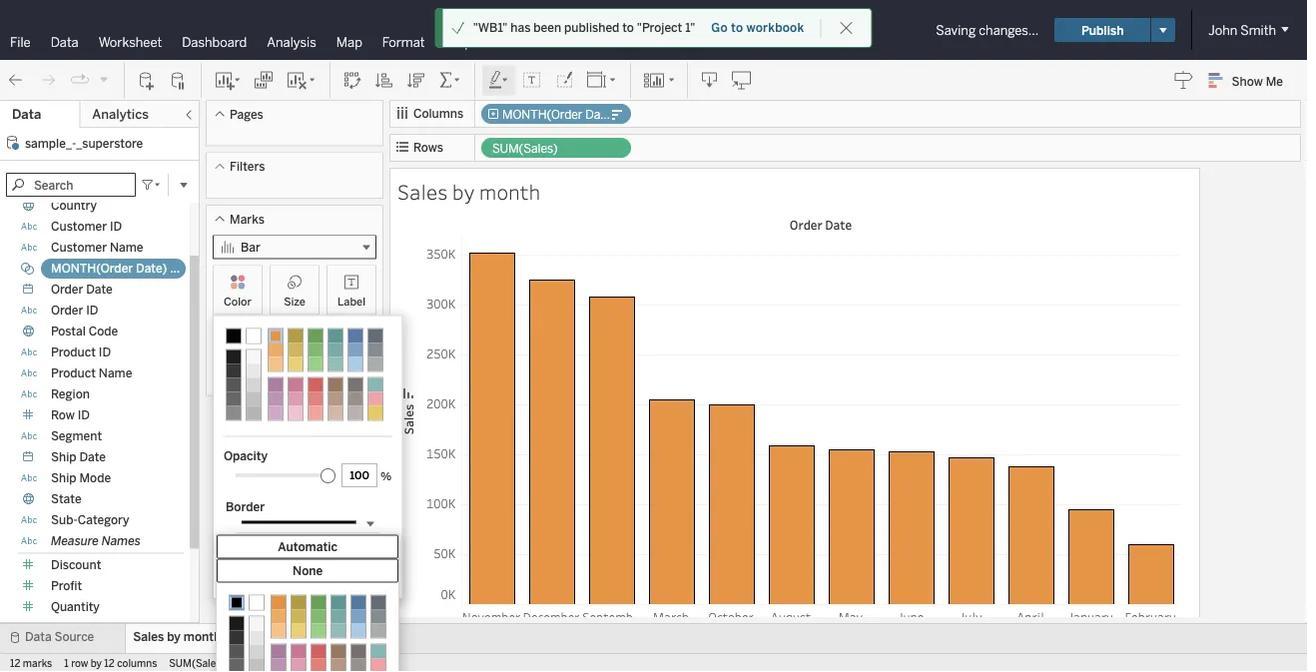 Task type: locate. For each thing, give the bounding box(es) containing it.
sales down rows
[[398, 178, 448, 205]]

date
[[825, 216, 852, 233], [86, 282, 113, 297], [79, 450, 106, 464]]

data up replay animation image
[[51, 34, 79, 50]]

publish
[[1082, 23, 1124, 37]]

1 horizontal spatial order date
[[790, 216, 852, 233]]

0 vertical spatial data
[[51, 34, 79, 50]]

workbook
[[747, 20, 804, 35]]

0 vertical spatial month(order
[[502, 107, 583, 122]]

customer down customer id
[[51, 240, 107, 255]]

profit
[[51, 579, 82, 593]]

sales by month up sum(sales): at bottom
[[133, 630, 221, 644]]

month(order date) set
[[51, 261, 189, 276]]

none button
[[217, 559, 399, 583]]

row id
[[51, 408, 90, 423]]

marks
[[23, 657, 52, 669]]

columns
[[414, 106, 464, 121]]

0 vertical spatial month
[[479, 178, 541, 205]]

label
[[338, 295, 366, 308]]

1 product from the top
[[51, 345, 96, 360]]

1 vertical spatial month(order
[[51, 261, 133, 276]]

May, Month of Order Date. Press Space to toggle selection. Press Escape to go back to the left margin. Use arrow keys to navigate headers text field
[[821, 605, 881, 627]]

month(order
[[502, 107, 583, 122], [51, 261, 133, 276]]

1 horizontal spatial to
[[731, 20, 743, 35]]

0 vertical spatial name
[[110, 240, 143, 255]]

0 vertical spatial sales by month
[[398, 178, 541, 205]]

to left "project
[[623, 20, 634, 35]]

customer down 'country'
[[51, 219, 107, 234]]

order id
[[51, 303, 98, 318]]

sample_-
[[25, 136, 76, 150]]

new worksheet image
[[214, 70, 242, 90]]

id up postal code
[[86, 303, 98, 318]]

October, Month of Order Date. Press Space to toggle selection. Press Escape to go back to the left margin. Use arrow keys to navigate headers text field
[[701, 605, 761, 627]]

name up month(order date) set
[[110, 240, 143, 255]]

1 horizontal spatial date)
[[586, 107, 616, 122]]

1 vertical spatial month
[[184, 630, 221, 644]]

1 to from the left
[[623, 20, 634, 35]]

name down product id
[[99, 366, 132, 381]]

draft
[[631, 23, 658, 37]]

id for row id
[[78, 408, 90, 423]]

1 row by 12 columns
[[64, 657, 157, 669]]

1
[[64, 657, 69, 669]]

name for customer name
[[110, 240, 143, 255]]

2 vertical spatial date
[[79, 450, 106, 464]]

0 horizontal spatial sales by month
[[133, 630, 221, 644]]

date)
[[586, 107, 616, 122], [136, 261, 167, 276]]

1 vertical spatial ship
[[51, 471, 76, 485]]

postal
[[51, 324, 86, 339]]

2 product from the top
[[51, 366, 96, 381]]

12
[[10, 657, 20, 669], [104, 657, 115, 669]]

names
[[102, 534, 141, 548]]

1 vertical spatial date)
[[136, 261, 167, 276]]

1 horizontal spatial sales by month
[[398, 178, 541, 205]]

ship
[[51, 450, 76, 464], [51, 471, 76, 485]]

discount
[[51, 558, 101, 572]]

to inside alert
[[623, 20, 634, 35]]

clear sheet image
[[286, 70, 318, 90]]

replay animation image
[[98, 73, 110, 85]]

data down 'undo' icon
[[12, 106, 41, 122]]

to right go
[[731, 20, 743, 35]]

December, Month of Order Date. Press Space to toggle selection. Press Escape to go back to the left margin. Use arrow keys to navigate headers text field
[[521, 605, 581, 627]]

12 marks
[[10, 657, 52, 669]]

go to workbook link
[[710, 19, 805, 36]]

0 horizontal spatial 12
[[10, 657, 20, 669]]

open and edit this workbook in tableau desktop image
[[732, 70, 752, 90]]

0 horizontal spatial month
[[184, 630, 221, 644]]

detail
[[223, 351, 253, 364]]

2 ship from the top
[[51, 471, 76, 485]]

product for product id
[[51, 345, 96, 360]]

date) left set
[[136, 261, 167, 276]]

1 vertical spatial name
[[99, 366, 132, 381]]

id up customer name
[[110, 219, 122, 234]]

month(order down show mark labels icon on the left of page
[[502, 107, 583, 122]]

color
[[224, 295, 252, 308]]

been
[[534, 20, 562, 35]]

worksheet
[[99, 34, 162, 50]]

0 horizontal spatial by
[[91, 657, 102, 669]]

marks
[[230, 212, 265, 226]]

product up region
[[51, 366, 96, 381]]

date) down fit "icon"
[[586, 107, 616, 122]]

0 horizontal spatial order date
[[51, 282, 113, 297]]

August, Month of Order Date. Press Space to toggle selection. Press Escape to go back to the left margin. Use arrow keys to navigate headers text field
[[761, 605, 821, 627]]

replay animation image
[[70, 70, 90, 90]]

sales by month
[[398, 178, 541, 205], [133, 630, 221, 644]]

0 vertical spatial product
[[51, 345, 96, 360]]

month up sum(sales): at bottom
[[184, 630, 221, 644]]

name for product name
[[99, 366, 132, 381]]

sales down quantity
[[51, 621, 81, 635]]

12 left columns
[[104, 657, 115, 669]]

john
[[1209, 22, 1238, 38]]

highlight image
[[487, 70, 510, 90]]

0 vertical spatial ship
[[51, 450, 76, 464]]

id right row
[[78, 408, 90, 423]]

1 horizontal spatial month(order
[[502, 107, 583, 122]]

product down postal
[[51, 345, 96, 360]]

1"
[[685, 20, 695, 35]]

0 vertical spatial date
[[825, 216, 852, 233]]

show me
[[1232, 74, 1283, 88]]

download image
[[700, 70, 720, 90]]

sum(sales): 2,297,201
[[169, 657, 275, 669]]

1 vertical spatial sales by month
[[133, 630, 221, 644]]

data
[[51, 34, 79, 50], [12, 106, 41, 122], [25, 630, 52, 644]]

customer
[[51, 219, 107, 234], [51, 240, 107, 255]]

month(order down customer name
[[51, 261, 133, 276]]

ship for ship mode
[[51, 471, 76, 485]]

1 horizontal spatial by
[[167, 630, 181, 644]]

ship mode
[[51, 471, 111, 485]]

wb1
[[675, 20, 709, 39]]

ship up state
[[51, 471, 76, 485]]

1 customer from the top
[[51, 219, 107, 234]]

0 horizontal spatial to
[[623, 20, 634, 35]]

help
[[445, 34, 472, 50]]

date) for month(order date) set
[[136, 261, 167, 276]]

set
[[170, 261, 189, 276]]

sample_-_superstore
[[25, 136, 143, 150]]

measure
[[51, 534, 99, 548]]

ship for ship date
[[51, 450, 76, 464]]

month(order date)
[[502, 107, 616, 122]]

date) for month(order date)
[[586, 107, 616, 122]]

12 left marks on the bottom left of the page
[[10, 657, 20, 669]]

1 horizontal spatial sales
[[133, 630, 164, 644]]

product
[[51, 345, 96, 360], [51, 366, 96, 381]]

sum(sales)
[[492, 141, 558, 156]]

sales up columns
[[133, 630, 164, 644]]

to
[[623, 20, 634, 35], [731, 20, 743, 35]]

format
[[382, 34, 425, 50]]

0 vertical spatial customer
[[51, 219, 107, 234]]

2 customer from the top
[[51, 240, 107, 255]]

product id
[[51, 345, 111, 360]]

by up sum(sales): at bottom
[[167, 630, 181, 644]]

duplicate image
[[254, 70, 274, 90]]

name
[[110, 240, 143, 255], [99, 366, 132, 381]]

1 horizontal spatial month
[[479, 178, 541, 205]]

show me button
[[1200, 65, 1301, 96]]

sales by month down rows
[[398, 178, 541, 205]]

January, Month of Order Date. Press Space to toggle selection. Press Escape to go back to the left margin. Use arrow keys to navigate headers text field
[[1061, 605, 1121, 627]]

1 ship from the top
[[51, 450, 76, 464]]

row
[[51, 408, 75, 423]]

customer name
[[51, 240, 143, 255]]

April, Month of Order Date. Press Space to toggle selection. Press Escape to go back to the left margin. Use arrow keys to navigate headers text field
[[1001, 605, 1061, 627]]

data up marks on the bottom left of the page
[[25, 630, 52, 644]]

2 to from the left
[[731, 20, 743, 35]]

by
[[452, 178, 475, 205], [167, 630, 181, 644], [91, 657, 102, 669]]

totals image
[[438, 70, 462, 90]]

March, Month of Order Date. Press Space to toggle selection. Press Escape to go back to the left margin. Use arrow keys to navigate headers text field
[[641, 605, 701, 627]]

pause auto updates image
[[169, 70, 189, 90]]

month down sum(sales)
[[479, 178, 541, 205]]

None text field
[[342, 463, 378, 487]]

1 vertical spatial customer
[[51, 240, 107, 255]]

region
[[51, 387, 90, 402]]

1 vertical spatial product
[[51, 366, 96, 381]]

id down "code"
[[99, 345, 111, 360]]

0 horizontal spatial date)
[[136, 261, 167, 276]]

product name
[[51, 366, 132, 381]]

mode
[[79, 471, 111, 485]]

0 vertical spatial date)
[[586, 107, 616, 122]]

2 horizontal spatial sales
[[398, 178, 448, 205]]

month(order for month(order date) set
[[51, 261, 133, 276]]

sorted descending by sum of sales within order date month image
[[402, 386, 417, 401]]

Search text field
[[6, 173, 136, 197]]

month
[[479, 178, 541, 205], [184, 630, 221, 644]]

map
[[336, 34, 362, 50]]

by right "row"
[[91, 657, 102, 669]]

show mark labels image
[[522, 70, 542, 90]]

0 vertical spatial order date
[[790, 216, 852, 233]]

data guide image
[[1174, 70, 1194, 90]]

id
[[110, 219, 122, 234], [86, 303, 98, 318], [99, 345, 111, 360], [78, 408, 90, 423]]

border
[[226, 499, 265, 514]]

show
[[1232, 74, 1263, 88]]

state
[[51, 492, 82, 506]]

john smith
[[1209, 22, 1276, 38]]

0 vertical spatial by
[[452, 178, 475, 205]]

sub-
[[51, 513, 78, 527]]

by down columns
[[452, 178, 475, 205]]

go
[[711, 20, 728, 35]]

None range field
[[236, 465, 336, 477]]

rows
[[414, 140, 443, 155]]

ship down segment
[[51, 450, 76, 464]]

1 horizontal spatial 12
[[104, 657, 115, 669]]

2 vertical spatial by
[[91, 657, 102, 669]]

show/hide cards image
[[643, 70, 675, 90]]

automatic
[[278, 540, 338, 554]]

me
[[1266, 74, 1283, 88]]

tooltip
[[277, 351, 312, 364]]

0 horizontal spatial month(order
[[51, 261, 133, 276]]

1 vertical spatial order date
[[51, 282, 113, 297]]

country
[[51, 198, 97, 213]]



Task type: describe. For each thing, give the bounding box(es) containing it.
customer for customer name
[[51, 240, 107, 255]]

1 vertical spatial by
[[167, 630, 181, 644]]

data source
[[25, 630, 94, 644]]

1 vertical spatial data
[[12, 106, 41, 122]]

automatic button
[[217, 535, 399, 559]]

postal code
[[51, 324, 118, 339]]

marks. press enter to open the view data window.. use arrow keys to navigate data visualization elements. image
[[461, 235, 1181, 605]]

id for customer id
[[110, 219, 122, 234]]

source
[[54, 630, 94, 644]]

id for order id
[[86, 303, 98, 318]]

1 vertical spatial date
[[86, 282, 113, 297]]

smith
[[1241, 22, 1276, 38]]

0 horizontal spatial sales
[[51, 621, 81, 635]]

columns
[[117, 657, 157, 669]]

1 12 from the left
[[10, 657, 20, 669]]

0 vertical spatial order
[[790, 216, 823, 233]]

row
[[71, 657, 88, 669]]

collapse image
[[183, 109, 195, 121]]

sub-category
[[51, 513, 129, 527]]

1 vertical spatial order
[[51, 282, 83, 297]]

sorted descending by sum of sales within order date month image
[[407, 70, 426, 90]]

customer for customer id
[[51, 219, 107, 234]]

"wb1" has been published to "project 1"
[[473, 20, 695, 35]]

publish button
[[1055, 18, 1151, 42]]

2 vertical spatial data
[[25, 630, 52, 644]]

2 vertical spatial order
[[51, 303, 83, 318]]

November, Month of Order Date. Press Space to toggle selection. Press Escape to go back to the left margin. Use arrow keys to navigate headers text field
[[461, 605, 521, 627]]

saving
[[936, 22, 976, 38]]

measure names
[[51, 534, 141, 548]]

automatic none
[[278, 540, 338, 578]]

opacity
[[224, 449, 268, 463]]

"wb1"
[[473, 20, 508, 35]]

%
[[381, 469, 392, 483]]

June, Month of Order Date. Press Space to toggle selection. Press Escape to go back to the left margin. Use arrow keys to navigate headers text field
[[881, 605, 941, 627]]

customer id
[[51, 219, 122, 234]]

sorted ascending by sum of sales within order date month image
[[375, 70, 395, 90]]

new data source image
[[137, 70, 157, 90]]

"project
[[637, 20, 682, 35]]

swap rows and columns image
[[343, 70, 363, 90]]

code
[[89, 324, 118, 339]]

has
[[511, 20, 531, 35]]

saving changes...
[[936, 22, 1039, 38]]

success image
[[451, 21, 465, 35]]

ship date
[[51, 450, 106, 464]]

undo image
[[6, 70, 26, 90]]

none
[[293, 564, 323, 578]]

published
[[564, 20, 620, 35]]

2 horizontal spatial by
[[452, 178, 475, 205]]

2 12 from the left
[[104, 657, 115, 669]]

product for product name
[[51, 366, 96, 381]]

file
[[10, 34, 31, 50]]

segment
[[51, 429, 102, 443]]

filters
[[230, 159, 265, 174]]

February, Month of Order Date. Press Space to toggle selection. Press Escape to go back to the left margin. Use arrow keys to navigate headers text field
[[1121, 605, 1181, 627]]

size
[[284, 295, 305, 308]]

quantity
[[51, 600, 100, 614]]

fit image
[[586, 70, 618, 90]]

sum(sales):
[[169, 657, 228, 669]]

dashboard
[[182, 34, 247, 50]]

_superstore
[[76, 136, 143, 150]]

July, Month of Order Date. Press Space to toggle selection. Press Escape to go back to the left margin. Use arrow keys to navigate headers text field
[[941, 605, 1001, 627]]

analysis
[[267, 34, 316, 50]]

"wb1" has been published to "project 1" alert
[[473, 19, 695, 37]]

id for product id
[[99, 345, 111, 360]]

redo image
[[38, 70, 58, 90]]

September, Month of Order Date. Press Space to toggle selection. Press Escape to go back to the left margin. Use arrow keys to navigate headers text field
[[581, 605, 641, 627]]

changes...
[[979, 22, 1039, 38]]

format workbook image
[[554, 70, 574, 90]]

go to workbook
[[711, 20, 804, 35]]

analytics
[[92, 106, 149, 122]]

category
[[78, 513, 129, 527]]

2,297,201
[[230, 657, 275, 669]]

month(order for month(order date)
[[502, 107, 583, 122]]

pages
[[230, 107, 263, 121]]



Task type: vqa. For each thing, say whether or not it's contained in the screenshot.
Collapse icon
yes



